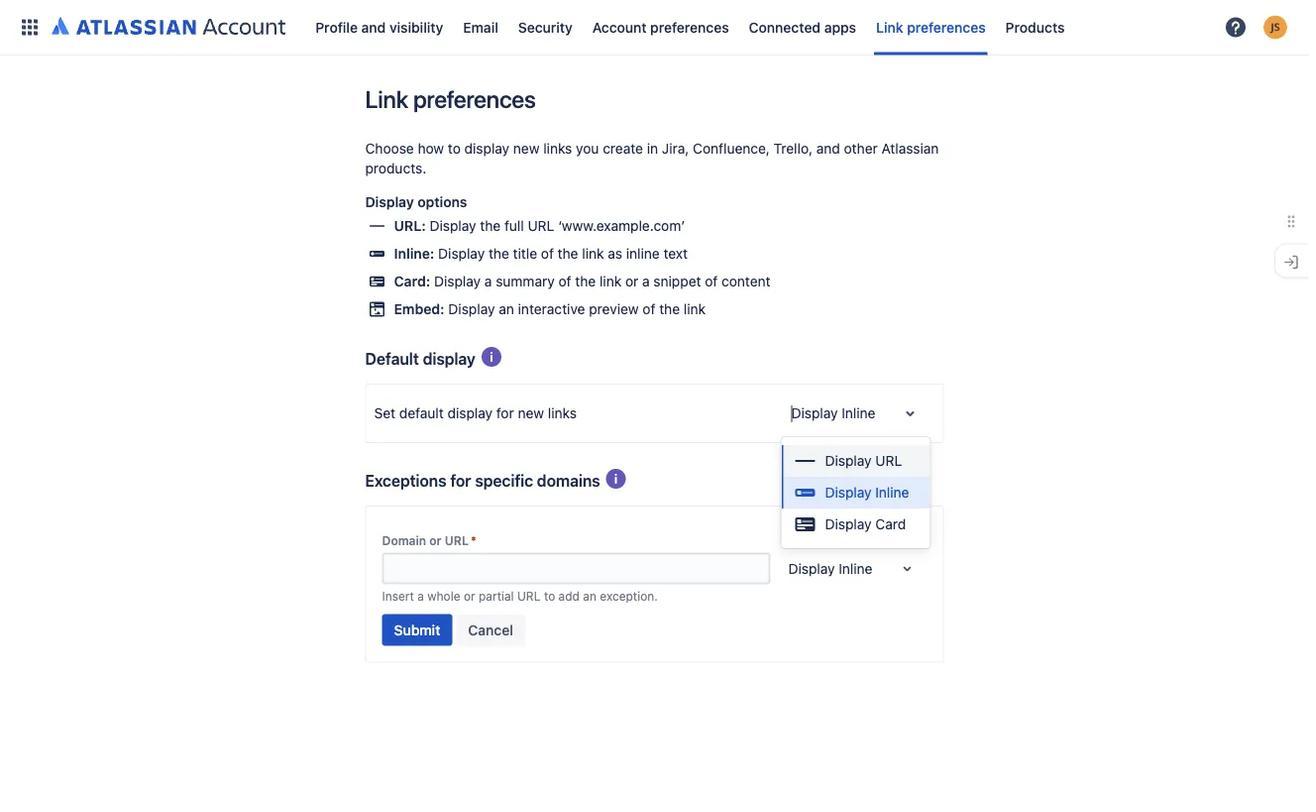 Task type: vqa. For each thing, say whether or not it's contained in the screenshot.
bottommost see
no



Task type: locate. For each thing, give the bounding box(es) containing it.
domain
[[382, 534, 426, 548]]

inline down display card
[[839, 560, 873, 577]]

1 vertical spatial and
[[817, 140, 841, 157]]

a down inline
[[643, 273, 650, 290]]

inline for bottom 'open' icon
[[839, 560, 873, 577]]

url
[[528, 218, 555, 234], [876, 453, 903, 469], [445, 534, 469, 548], [518, 589, 541, 603]]

and right profile
[[362, 19, 386, 35]]

display inline for topmost 'open' icon
[[792, 405, 876, 421]]

full
[[505, 218, 524, 234]]

new up specific
[[518, 405, 544, 421]]

0 horizontal spatial a
[[418, 589, 424, 603]]

links up domains
[[548, 405, 577, 421]]

0 vertical spatial link
[[582, 245, 604, 262]]

link up preview
[[600, 273, 622, 290]]

interactive
[[518, 301, 585, 317]]

a left 'summary'
[[485, 273, 492, 290]]

display inline
[[792, 405, 876, 421], [825, 484, 910, 501], [789, 560, 873, 577]]

info inline message image
[[480, 345, 504, 369], [604, 467, 628, 491]]

info inline message image right domains
[[604, 467, 628, 491]]

choose
[[365, 140, 414, 157]]

cancel button
[[457, 614, 525, 646]]

1 vertical spatial link
[[600, 273, 622, 290]]

0 horizontal spatial info inline message image
[[480, 345, 504, 369]]

submit button
[[382, 614, 453, 646]]

inline for topmost 'open' icon
[[842, 405, 876, 421]]

the
[[480, 218, 501, 234], [489, 245, 509, 262], [558, 245, 579, 262], [575, 273, 596, 290], [660, 301, 680, 317]]

None text field
[[792, 404, 795, 423]]

open image
[[899, 402, 923, 425], [896, 557, 920, 581]]

or right domain
[[430, 534, 442, 548]]

None text field
[[789, 559, 793, 579]]

1 vertical spatial info inline message image
[[604, 467, 628, 491]]

or
[[626, 273, 639, 290], [430, 534, 442, 548], [464, 589, 476, 603]]

to right how
[[448, 140, 461, 157]]

options
[[418, 194, 467, 210]]

1 vertical spatial link
[[365, 85, 408, 113]]

link down snippet in the top of the page
[[684, 301, 706, 317]]

1 horizontal spatial info inline message image
[[604, 467, 628, 491]]

0 horizontal spatial for
[[451, 471, 471, 490]]

display inline down display card
[[789, 560, 873, 577]]

link preferences up how
[[365, 85, 536, 113]]

submit
[[394, 622, 441, 638]]

2 horizontal spatial or
[[626, 273, 639, 290]]

link preferences inside the manage profile menu element
[[877, 19, 986, 35]]

link
[[877, 19, 904, 35], [365, 85, 408, 113]]

1 vertical spatial link preferences
[[365, 85, 536, 113]]

links inside choose how to display new links you create in jira, confluence, trello, and other atlassian products.
[[544, 140, 572, 157]]

default
[[399, 405, 444, 421]]

exceptions
[[365, 471, 447, 490]]

0 horizontal spatial to
[[448, 140, 461, 157]]

0 vertical spatial inline
[[842, 405, 876, 421]]

or down inline
[[626, 273, 639, 290]]

link
[[582, 245, 604, 262], [600, 273, 622, 290], [684, 301, 706, 317]]

1 horizontal spatial an
[[583, 589, 597, 603]]

1 horizontal spatial a
[[485, 273, 492, 290]]

atlassian
[[882, 140, 939, 157]]

0 horizontal spatial preferences
[[413, 85, 536, 113]]

display inside choose how to display new links you create in jira, confluence, trello, and other atlassian products.
[[465, 140, 510, 157]]

display options
[[365, 194, 467, 210]]

0 horizontal spatial an
[[499, 301, 514, 317]]

info inline message image up "set default display for new links"
[[480, 345, 504, 369]]

display card
[[825, 516, 906, 532]]

2 horizontal spatial preferences
[[907, 19, 986, 35]]

display
[[465, 140, 510, 157], [423, 349, 476, 368], [448, 405, 493, 421]]

manage profile menu element
[[12, 0, 1219, 55]]

of right preview
[[643, 301, 656, 317]]

of right snippet in the top of the page
[[705, 273, 718, 290]]

inline up the card on the bottom right
[[876, 484, 910, 501]]

default
[[365, 349, 419, 368]]

to
[[448, 140, 461, 157], [544, 589, 555, 603]]

an down 'summary'
[[499, 301, 514, 317]]

connected apps link
[[743, 11, 863, 43]]

link up choose at the top left of the page
[[365, 85, 408, 113]]

new for for
[[518, 405, 544, 421]]

security link
[[512, 11, 579, 43]]

the up preview
[[575, 273, 596, 290]]

open image up display url
[[899, 402, 923, 425]]

0 horizontal spatial and
[[362, 19, 386, 35]]

new
[[514, 140, 540, 157], [518, 405, 544, 421]]

1 horizontal spatial link
[[877, 19, 904, 35]]

create
[[603, 140, 644, 157]]

links for for
[[548, 405, 577, 421]]

2 vertical spatial display inline
[[789, 560, 873, 577]]

an right add
[[583, 589, 597, 603]]

connected
[[749, 19, 821, 35]]

1 vertical spatial open image
[[896, 557, 920, 581]]

new inside choose how to display new links you create in jira, confluence, trello, and other atlassian products.
[[514, 140, 540, 157]]

info inline message image for default display
[[480, 345, 504, 369]]

2 vertical spatial or
[[464, 589, 476, 603]]

of
[[541, 245, 554, 262], [559, 273, 572, 290], [705, 273, 718, 290], [643, 301, 656, 317]]

link preferences right apps
[[877, 19, 986, 35]]

open image down the card on the bottom right
[[896, 557, 920, 581]]

0 vertical spatial info inline message image
[[480, 345, 504, 369]]

1 vertical spatial links
[[548, 405, 577, 421]]

preferences left products
[[907, 19, 986, 35]]

a right insert
[[418, 589, 424, 603]]

title
[[513, 245, 537, 262]]

0 vertical spatial new
[[514, 140, 540, 157]]

banner
[[0, 0, 1310, 56]]

profile
[[316, 19, 358, 35]]

inline up display url
[[842, 405, 876, 421]]

set default display for new links
[[374, 405, 577, 421]]

account
[[593, 19, 647, 35]]

0 vertical spatial link
[[877, 19, 904, 35]]

display
[[365, 194, 414, 210], [430, 218, 476, 234], [438, 245, 485, 262], [434, 273, 481, 290], [449, 301, 495, 317], [792, 405, 838, 421], [825, 453, 872, 469], [825, 484, 872, 501], [825, 516, 872, 532], [789, 560, 835, 577]]

preferences right account
[[651, 19, 729, 35]]

links for display
[[544, 140, 572, 157]]

link right apps
[[877, 19, 904, 35]]

link left as at the top left
[[582, 245, 604, 262]]

account preferences
[[593, 19, 729, 35]]

1 horizontal spatial and
[[817, 140, 841, 157]]

1 vertical spatial new
[[518, 405, 544, 421]]

snippet
[[654, 273, 701, 290]]

0 horizontal spatial link preferences
[[365, 85, 536, 113]]

preferences for link preferences link
[[907, 19, 986, 35]]

for left specific
[[451, 471, 471, 490]]

1 horizontal spatial preferences
[[651, 19, 729, 35]]

and left other
[[817, 140, 841, 157]]

2 vertical spatial display
[[448, 405, 493, 421]]

0 vertical spatial open image
[[899, 402, 923, 425]]

None field
[[384, 555, 769, 583]]

new left you
[[514, 140, 540, 157]]

link preferences
[[877, 19, 986, 35], [365, 85, 536, 113]]

link inside the manage profile menu element
[[877, 19, 904, 35]]

products
[[1006, 19, 1065, 35]]

1 horizontal spatial to
[[544, 589, 555, 603]]

0 vertical spatial display inline
[[792, 405, 876, 421]]

partial
[[479, 589, 514, 603]]

of right 'title'
[[541, 245, 554, 262]]

0 horizontal spatial or
[[430, 534, 442, 548]]

display inline up display card
[[825, 484, 910, 501]]

links
[[544, 140, 572, 157], [548, 405, 577, 421]]

email
[[463, 19, 499, 35]]

display down options
[[430, 218, 476, 234]]

preferences
[[651, 19, 729, 35], [907, 19, 986, 35], [413, 85, 536, 113]]

choose how to display new links you create in jira, confluence, trello, and other atlassian products.
[[365, 140, 939, 176]]

for up specific
[[497, 405, 514, 421]]

jira,
[[662, 140, 689, 157]]

2 vertical spatial inline
[[839, 560, 873, 577]]

card:
[[394, 273, 431, 290]]

to inside choose how to display new links you create in jira, confluence, trello, and other atlassian products.
[[448, 140, 461, 157]]

or right whole
[[464, 589, 476, 603]]

display up display card
[[825, 453, 872, 469]]

0 vertical spatial link preferences
[[877, 19, 986, 35]]

inline:
[[394, 245, 435, 262]]

summary
[[496, 273, 555, 290]]

for
[[497, 405, 514, 421], [451, 471, 471, 490]]

1 vertical spatial or
[[430, 534, 442, 548]]

in
[[647, 140, 658, 157]]

0 vertical spatial an
[[499, 301, 514, 317]]

1 vertical spatial display
[[423, 349, 476, 368]]

a
[[485, 273, 492, 290], [643, 273, 650, 290], [418, 589, 424, 603]]

0 vertical spatial to
[[448, 140, 461, 157]]

preferences up how
[[413, 85, 536, 113]]

whole
[[428, 589, 461, 603]]

0 vertical spatial for
[[497, 405, 514, 421]]

1 vertical spatial for
[[451, 471, 471, 490]]

inline
[[842, 405, 876, 421], [876, 484, 910, 501], [839, 560, 873, 577]]

1 horizontal spatial link preferences
[[877, 19, 986, 35]]

links left you
[[544, 140, 572, 157]]

to left add
[[544, 589, 555, 603]]

display url
[[825, 453, 903, 469]]

0 vertical spatial display
[[465, 140, 510, 157]]

0 vertical spatial and
[[362, 19, 386, 35]]

the left 'title'
[[489, 245, 509, 262]]

profile and visibility link
[[310, 11, 449, 43]]

an
[[499, 301, 514, 317], [583, 589, 597, 603]]

0 vertical spatial links
[[544, 140, 572, 157]]

display inline up display url
[[792, 405, 876, 421]]

card: display a summary of the link or a snippet of content
[[394, 273, 771, 290]]

and
[[362, 19, 386, 35], [817, 140, 841, 157]]

new for display
[[514, 140, 540, 157]]



Task type: describe. For each thing, give the bounding box(es) containing it.
set
[[374, 405, 396, 421]]

the up card: display a summary of the link or a snippet of content on the top
[[558, 245, 579, 262]]

card
[[876, 516, 906, 532]]

profile and visibility
[[316, 19, 443, 35]]

display up display url
[[792, 405, 838, 421]]

embed: display an interactive preview of the link
[[394, 301, 706, 317]]

link for as
[[582, 245, 604, 262]]

other
[[844, 140, 878, 157]]

0 horizontal spatial link
[[365, 85, 408, 113]]

info inline message image for exceptions for specific domains
[[604, 467, 628, 491]]

display right inline:
[[438, 245, 485, 262]]

and inside choose how to display new links you create in jira, confluence, trello, and other atlassian products.
[[817, 140, 841, 157]]

trello,
[[774, 140, 813, 157]]

email link
[[457, 11, 505, 43]]

specific
[[475, 471, 533, 490]]

1 vertical spatial an
[[583, 589, 597, 603]]

default display
[[365, 349, 476, 368]]

account preferences link
[[587, 11, 735, 43]]

you
[[576, 140, 599, 157]]

display inline for bottom 'open' icon
[[789, 560, 873, 577]]

connected apps
[[749, 19, 857, 35]]

url right "partial"
[[518, 589, 541, 603]]

display up url:
[[365, 194, 414, 210]]

1 vertical spatial inline
[[876, 484, 910, 501]]

cancel
[[468, 622, 513, 638]]

the left full at the top left of the page
[[480, 218, 501, 234]]

display right embed: on the left
[[449, 301, 495, 317]]

apps
[[825, 19, 857, 35]]

link preferences link
[[871, 11, 992, 43]]

display down display card
[[789, 560, 835, 577]]

switch to... image
[[18, 15, 42, 39]]

url right full at the top left of the page
[[528, 218, 555, 234]]

help image
[[1225, 15, 1248, 39]]

display left the card on the bottom right
[[825, 516, 872, 532]]

domain or url *
[[382, 534, 477, 548]]

security
[[518, 19, 573, 35]]

banner containing profile and visibility
[[0, 0, 1310, 56]]

how
[[418, 140, 444, 157]]

the down snippet in the top of the page
[[660, 301, 680, 317]]

1 vertical spatial display inline
[[825, 484, 910, 501]]

inline: display the title of the link as inline text
[[394, 245, 688, 262]]

content
[[722, 273, 771, 290]]

inline
[[626, 245, 660, 262]]

exception.
[[600, 589, 658, 603]]

confluence,
[[693, 140, 770, 157]]

url up the card on the bottom right
[[876, 453, 903, 469]]

products.
[[365, 160, 427, 176]]

exceptions for specific domains
[[365, 471, 600, 490]]

*
[[471, 534, 477, 548]]

of up interactive
[[559, 273, 572, 290]]

and inside the manage profile menu element
[[362, 19, 386, 35]]

text
[[664, 245, 688, 262]]

link for or
[[600, 273, 622, 290]]

2 horizontal spatial a
[[643, 273, 650, 290]]

url: display the full url 'www.example.com'
[[394, 218, 685, 234]]

url:
[[394, 218, 426, 234]]

0 vertical spatial or
[[626, 273, 639, 290]]

add
[[559, 589, 580, 603]]

1 vertical spatial to
[[544, 589, 555, 603]]

embed:
[[394, 301, 445, 317]]

url left *
[[445, 534, 469, 548]]

account image
[[1264, 15, 1288, 39]]

visibility
[[390, 19, 443, 35]]

display right card:
[[434, 273, 481, 290]]

insert
[[382, 589, 414, 603]]

domains
[[537, 471, 600, 490]]

display down display url
[[825, 484, 872, 501]]

'www.example.com'
[[558, 218, 685, 234]]

2 vertical spatial link
[[684, 301, 706, 317]]

products link
[[1000, 11, 1071, 43]]

as
[[608, 245, 623, 262]]

1 horizontal spatial for
[[497, 405, 514, 421]]

preferences for account preferences link at the top of the page
[[651, 19, 729, 35]]

preview
[[589, 301, 639, 317]]

insert a whole or partial url to add an exception.
[[382, 589, 658, 603]]

1 horizontal spatial or
[[464, 589, 476, 603]]



